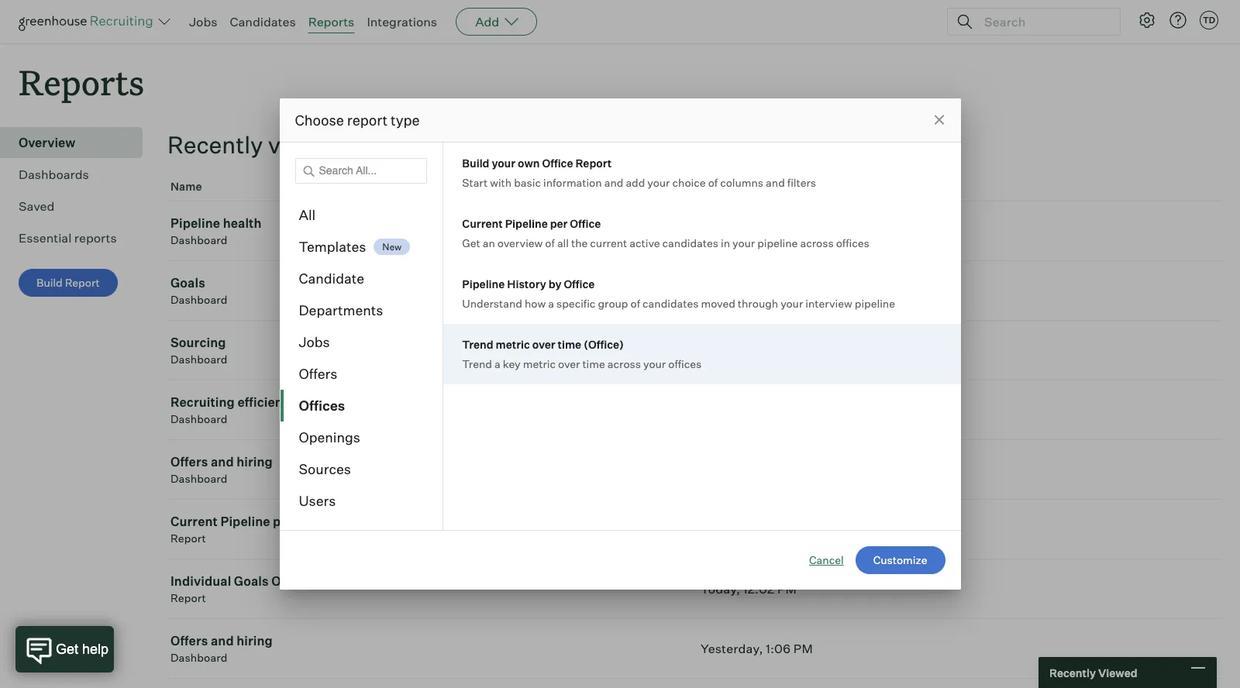 Task type: locate. For each thing, give the bounding box(es) containing it.
pipeline inside current pipeline per source report
[[221, 514, 270, 530]]

1 hiring from the top
[[237, 455, 273, 470]]

(office)
[[584, 338, 624, 351]]

current
[[590, 237, 628, 250]]

0 vertical spatial reports
[[308, 14, 355, 29]]

0 vertical spatial offices
[[837, 237, 870, 250]]

a inside pipeline history by office understand how a specific group of candidates moved through your interview pipeline
[[549, 297, 555, 310]]

today, left the 12:06
[[701, 522, 741, 538]]

dashboard down sourcing
[[171, 353, 228, 366]]

current inside current pipeline per office get an overview of all the current active candidates in your pipeline across offices
[[462, 217, 503, 230]]

office for per
[[570, 217, 601, 230]]

1 horizontal spatial of
[[631, 297, 641, 310]]

5 dashboard from the top
[[171, 472, 228, 486]]

office up specific
[[564, 278, 595, 291]]

1 today, from the top
[[701, 224, 741, 239]]

2 today, from the top
[[701, 283, 741, 299]]

2 horizontal spatial of
[[709, 176, 718, 189]]

essential
[[19, 230, 72, 246]]

0 vertical spatial build
[[462, 157, 490, 170]]

1 vertical spatial jobs
[[299, 334, 330, 351]]

name
[[171, 180, 202, 193]]

today, 12:02 pm
[[701, 582, 797, 597]]

viewed right last
[[727, 180, 765, 193]]

of
[[709, 176, 718, 189], [546, 237, 555, 250], [631, 297, 641, 310]]

goals left over
[[234, 574, 269, 590]]

0 vertical spatial across
[[801, 237, 834, 250]]

build down essential
[[36, 276, 63, 289]]

report inside current pipeline per source report
[[171, 532, 206, 545]]

0 horizontal spatial viewed
[[268, 130, 345, 159]]

build up start
[[462, 157, 490, 170]]

of left all
[[546, 237, 555, 250]]

offers down individual
[[171, 634, 208, 649]]

pm right the 12:06
[[779, 522, 798, 538]]

office inside build your own office report start with basic information and add your choice of columns and filters
[[542, 157, 574, 170]]

per up all
[[550, 217, 568, 230]]

of right group
[[631, 297, 641, 310]]

recently left viewed
[[1050, 667, 1097, 680]]

dashboard down individual
[[171, 652, 228, 665]]

1 vertical spatial hiring
[[237, 634, 273, 649]]

1 vertical spatial of
[[546, 237, 555, 250]]

trend
[[462, 338, 494, 351], [462, 358, 492, 371]]

6 dashboard from the top
[[171, 652, 228, 665]]

pm for today, 12:02 pm
[[778, 582, 797, 597]]

report inside individual goals over time report
[[171, 592, 206, 605]]

current inside current pipeline per source report
[[171, 514, 218, 530]]

how
[[525, 297, 546, 310]]

0 vertical spatial a
[[549, 297, 555, 310]]

0 horizontal spatial of
[[546, 237, 555, 250]]

dashboards link
[[19, 165, 137, 184]]

metric right key
[[523, 358, 556, 371]]

0 vertical spatial goals
[[171, 275, 205, 291]]

viewed
[[268, 130, 345, 159], [727, 180, 765, 193]]

your right in
[[733, 237, 756, 250]]

goals inside goals dashboard
[[171, 275, 205, 291]]

build inside button
[[36, 276, 63, 289]]

jobs down departments
[[299, 334, 330, 351]]

add button
[[456, 8, 538, 36]]

hiring down individual goals over time report
[[237, 634, 273, 649]]

over right key
[[558, 358, 580, 371]]

a right how
[[549, 297, 555, 310]]

group
[[598, 297, 629, 310]]

0 vertical spatial offers
[[299, 365, 338, 382]]

openings
[[299, 429, 361, 446]]

sourcing dashboard
[[171, 335, 228, 366]]

report inside build your own office report start with basic information and add your choice of columns and filters
[[576, 157, 612, 170]]

0 vertical spatial offers and hiring dashboard
[[171, 455, 273, 486]]

0 vertical spatial hiring
[[237, 455, 273, 470]]

current up individual
[[171, 514, 218, 530]]

pipeline inside pipeline health dashboard
[[171, 216, 220, 231]]

0 vertical spatial candidates
[[663, 237, 719, 250]]

report up individual
[[171, 532, 206, 545]]

pm right 12:59
[[778, 283, 797, 299]]

overview link
[[19, 134, 137, 152]]

pipeline
[[171, 216, 220, 231], [505, 217, 548, 230], [462, 278, 505, 291], [221, 514, 270, 530]]

across down (office)
[[608, 358, 641, 371]]

0 vertical spatial time
[[558, 338, 582, 351]]

your inside current pipeline per office get an overview of all the current active candidates in your pipeline across offices
[[733, 237, 756, 250]]

time
[[558, 338, 582, 351], [583, 358, 606, 371]]

1 vertical spatial reports
[[19, 59, 144, 105]]

1 vertical spatial time
[[583, 358, 606, 371]]

1 horizontal spatial over
[[558, 358, 580, 371]]

candidates link
[[230, 14, 296, 29]]

td
[[1204, 15, 1216, 26]]

jobs
[[189, 14, 218, 29], [299, 334, 330, 351]]

candidates left moved
[[643, 297, 699, 310]]

source
[[296, 514, 340, 530]]

1 horizontal spatial viewed
[[727, 180, 765, 193]]

3 dashboard from the top
[[171, 353, 228, 366]]

recently up the name
[[168, 130, 263, 159]]

active
[[630, 237, 660, 250]]

dashboard down health
[[171, 234, 228, 247]]

pm for today, 12:06 pm
[[779, 522, 798, 538]]

over down how
[[533, 338, 556, 351]]

12:06
[[744, 522, 776, 538]]

greenhouse recruiting image
[[19, 12, 158, 31]]

office inside current pipeline per office get an overview of all the current active candidates in your pipeline across offices
[[570, 217, 601, 230]]

1 vertical spatial a
[[495, 358, 501, 371]]

1 horizontal spatial per
[[550, 217, 568, 230]]

today, left the 1:43
[[701, 224, 741, 239]]

viewed for last viewed
[[727, 180, 765, 193]]

today, left the 12:02
[[701, 582, 741, 597]]

office
[[542, 157, 574, 170], [570, 217, 601, 230], [564, 278, 595, 291]]

offers up offices
[[299, 365, 338, 382]]

reports right the candidates
[[308, 14, 355, 29]]

1 vertical spatial office
[[570, 217, 601, 230]]

candidates
[[663, 237, 719, 250], [643, 297, 699, 310]]

pm
[[771, 224, 790, 239], [778, 283, 797, 299], [779, 522, 798, 538], [778, 582, 797, 597], [794, 642, 813, 657]]

integrations
[[367, 14, 438, 29]]

0 horizontal spatial a
[[495, 358, 501, 371]]

dashboard
[[171, 234, 228, 247], [171, 293, 228, 307], [171, 353, 228, 366], [171, 413, 228, 426], [171, 472, 228, 486], [171, 652, 228, 665]]

per left source
[[273, 514, 294, 530]]

1 vertical spatial across
[[608, 358, 641, 371]]

jobs link
[[189, 14, 218, 29]]

pipeline down the name
[[171, 216, 220, 231]]

build inside build your own office report start with basic information and add your choice of columns and filters
[[462, 157, 490, 170]]

pipeline up "overview"
[[505, 217, 548, 230]]

0 horizontal spatial current
[[171, 514, 218, 530]]

4 today, from the top
[[701, 582, 741, 597]]

dashboard up current pipeline per source report
[[171, 472, 228, 486]]

report inside button
[[65, 276, 100, 289]]

goals
[[171, 275, 205, 291], [234, 574, 269, 590]]

1 horizontal spatial build
[[462, 157, 490, 170]]

pipeline up individual goals over time report
[[221, 514, 270, 530]]

pipeline up understand
[[462, 278, 505, 291]]

0 horizontal spatial recently
[[168, 130, 263, 159]]

per inside current pipeline per office get an overview of all the current active candidates in your pipeline across offices
[[550, 217, 568, 230]]

today, 1:43 pm
[[701, 224, 790, 239]]

yesterday, 1:06 pm
[[701, 642, 813, 657]]

4 dashboard from the top
[[171, 413, 228, 426]]

1 vertical spatial trend
[[462, 358, 492, 371]]

12:59
[[744, 283, 775, 299]]

pipeline inside pipeline history by office understand how a specific group of candidates moved through your interview pipeline
[[855, 297, 896, 310]]

1 trend from the top
[[462, 338, 494, 351]]

1 vertical spatial per
[[273, 514, 294, 530]]

report down essential reports "link"
[[65, 276, 100, 289]]

1 horizontal spatial jobs
[[299, 334, 330, 351]]

dashboard down recruiting at the bottom
[[171, 413, 228, 426]]

1 vertical spatial viewed
[[727, 180, 765, 193]]

time down (office)
[[583, 358, 606, 371]]

your up with
[[492, 157, 516, 170]]

1 horizontal spatial goals
[[234, 574, 269, 590]]

1 horizontal spatial reports
[[308, 14, 355, 29]]

across up interview
[[801, 237, 834, 250]]

report up information
[[576, 157, 612, 170]]

pipeline right interview
[[855, 297, 896, 310]]

pipeline inside current pipeline per office get an overview of all the current active candidates in your pipeline across offices
[[758, 237, 798, 250]]

metric up key
[[496, 338, 530, 351]]

offices down moved
[[669, 358, 702, 371]]

0 vertical spatial pipeline
[[758, 237, 798, 250]]

1 vertical spatial build
[[36, 276, 63, 289]]

3 today, from the top
[[701, 522, 741, 538]]

configure image
[[1139, 11, 1157, 29]]

2 trend from the top
[[462, 358, 492, 371]]

your right through
[[781, 297, 804, 310]]

1 horizontal spatial across
[[801, 237, 834, 250]]

jobs left the candidates
[[189, 14, 218, 29]]

reports link
[[308, 14, 355, 29]]

build your own office report start with basic information and add your choice of columns and filters
[[462, 157, 817, 189]]

pm right the 1:43
[[771, 224, 790, 239]]

of inside build your own office report start with basic information and add your choice of columns and filters
[[709, 176, 718, 189]]

jobs inside choose report type dialog
[[299, 334, 330, 351]]

0 horizontal spatial goals
[[171, 275, 205, 291]]

report
[[576, 157, 612, 170], [65, 276, 100, 289], [171, 532, 206, 545], [171, 592, 206, 605]]

0 horizontal spatial across
[[608, 358, 641, 371]]

1 horizontal spatial offices
[[837, 237, 870, 250]]

today,
[[701, 224, 741, 239], [701, 283, 741, 299], [701, 522, 741, 538], [701, 582, 741, 597]]

pipeline up 12:59
[[758, 237, 798, 250]]

across
[[801, 237, 834, 250], [608, 358, 641, 371]]

goals inside individual goals over time report
[[234, 574, 269, 590]]

dashboard up sourcing
[[171, 293, 228, 307]]

0 horizontal spatial per
[[273, 514, 294, 530]]

templates
[[299, 238, 366, 255]]

0 horizontal spatial build
[[36, 276, 63, 289]]

recently for recently viewed
[[168, 130, 263, 159]]

reports
[[74, 230, 117, 246]]

all
[[558, 237, 569, 250]]

reports down greenhouse recruiting image
[[19, 59, 144, 105]]

report for current pipeline per source
[[171, 532, 206, 545]]

offices
[[837, 237, 870, 250], [669, 358, 702, 371]]

1 vertical spatial pipeline
[[855, 297, 896, 310]]

0 vertical spatial office
[[542, 157, 574, 170]]

0 vertical spatial jobs
[[189, 14, 218, 29]]

hiring down recruiting efficiency dashboard
[[237, 455, 273, 470]]

a left key
[[495, 358, 501, 371]]

offers
[[299, 365, 338, 382], [171, 455, 208, 470], [171, 634, 208, 649]]

1 vertical spatial offices
[[669, 358, 702, 371]]

0 horizontal spatial pipeline
[[758, 237, 798, 250]]

and down individual goals over time report
[[211, 634, 234, 649]]

0 vertical spatial viewed
[[268, 130, 345, 159]]

current pipeline per office get an overview of all the current active candidates in your pipeline across offices
[[462, 217, 870, 250]]

1 vertical spatial offers and hiring dashboard
[[171, 634, 273, 665]]

trend down understand
[[462, 338, 494, 351]]

basic
[[514, 176, 541, 189]]

and
[[605, 176, 624, 189], [766, 176, 786, 189], [211, 455, 234, 470], [211, 634, 234, 649]]

today, 12:06 pm
[[701, 522, 798, 538]]

0 vertical spatial trend
[[462, 338, 494, 351]]

candidates left in
[[663, 237, 719, 250]]

1 vertical spatial goals
[[234, 574, 269, 590]]

build report button
[[19, 269, 118, 297]]

build
[[462, 157, 490, 170], [36, 276, 63, 289]]

a inside trend metric over time (office) trend a key metric over time across your offices
[[495, 358, 501, 371]]

offers and hiring dashboard down recruiting efficiency dashboard
[[171, 455, 273, 486]]

1 vertical spatial candidates
[[643, 297, 699, 310]]

per inside current pipeline per source report
[[273, 514, 294, 530]]

report down individual
[[171, 592, 206, 605]]

today, 12:59 pm
[[701, 283, 797, 299]]

today, for today, 12:02 pm
[[701, 582, 741, 597]]

viewed down choose
[[268, 130, 345, 159]]

sources
[[299, 461, 351, 478]]

1 dashboard from the top
[[171, 234, 228, 247]]

1 vertical spatial recently
[[1050, 667, 1097, 680]]

offers and hiring dashboard down individual goals over time report
[[171, 634, 273, 665]]

0 vertical spatial of
[[709, 176, 718, 189]]

2 vertical spatial offers
[[171, 634, 208, 649]]

choose report type dialog
[[280, 99, 961, 590]]

get
[[462, 237, 481, 250]]

your right add
[[648, 176, 671, 189]]

0 vertical spatial recently
[[168, 130, 263, 159]]

current up an
[[462, 217, 503, 230]]

2 vertical spatial of
[[631, 297, 641, 310]]

sourcing
[[171, 335, 226, 351]]

your down pipeline history by office understand how a specific group of candidates moved through your interview pipeline
[[644, 358, 666, 371]]

trend left key
[[462, 358, 492, 371]]

viewed
[[1099, 667, 1138, 680]]

pm right 1:06 in the right of the page
[[794, 642, 813, 657]]

0 vertical spatial per
[[550, 217, 568, 230]]

of right choice
[[709, 176, 718, 189]]

time left (office)
[[558, 338, 582, 351]]

add
[[476, 14, 500, 29]]

a
[[549, 297, 555, 310], [495, 358, 501, 371]]

dashboard inside pipeline health dashboard
[[171, 234, 228, 247]]

1 vertical spatial current
[[171, 514, 218, 530]]

Search text field
[[981, 10, 1107, 33]]

0 vertical spatial over
[[533, 338, 556, 351]]

2 dashboard from the top
[[171, 293, 228, 307]]

reports
[[308, 14, 355, 29], [19, 59, 144, 105]]

information
[[544, 176, 602, 189]]

office inside pipeline history by office understand how a specific group of candidates moved through your interview pipeline
[[564, 278, 595, 291]]

office up information
[[542, 157, 574, 170]]

yesterday,
[[701, 642, 764, 657]]

hiring
[[237, 455, 273, 470], [237, 634, 273, 649]]

per for office
[[550, 217, 568, 230]]

by
[[549, 278, 562, 291]]

1 horizontal spatial current
[[462, 217, 503, 230]]

today, left 12:59
[[701, 283, 741, 299]]

1 horizontal spatial pipeline
[[855, 297, 896, 310]]

goals down pipeline health dashboard
[[171, 275, 205, 291]]

office up "the"
[[570, 217, 601, 230]]

goals dashboard
[[171, 275, 228, 307]]

offers down recruiting at the bottom
[[171, 455, 208, 470]]

0 vertical spatial current
[[462, 217, 503, 230]]

0 horizontal spatial offices
[[669, 358, 702, 371]]

current for current pipeline per source
[[171, 514, 218, 530]]

per
[[550, 217, 568, 230], [273, 514, 294, 530]]

pm right the 12:02
[[778, 582, 797, 597]]

1 horizontal spatial recently
[[1050, 667, 1097, 680]]

offices up interview
[[837, 237, 870, 250]]

1 horizontal spatial a
[[549, 297, 555, 310]]

2 vertical spatial office
[[564, 278, 595, 291]]

current pipeline per source report
[[171, 514, 340, 545]]

add
[[626, 176, 646, 189]]



Task type: vqa. For each thing, say whether or not it's contained in the screenshot.
the Job for Job
no



Task type: describe. For each thing, give the bounding box(es) containing it.
pm for today, 12:59 pm
[[778, 283, 797, 299]]

overview
[[498, 237, 543, 250]]

12:02
[[744, 582, 775, 597]]

pm for today, 1:43 pm
[[771, 224, 790, 239]]

saved link
[[19, 197, 137, 216]]

0 horizontal spatial over
[[533, 338, 556, 351]]

cancel link
[[810, 553, 844, 569]]

key
[[503, 358, 521, 371]]

1 vertical spatial offers
[[171, 455, 208, 470]]

build for build your own office report start with basic information and add your choice of columns and filters
[[462, 157, 490, 170]]

your inside trend metric over time (office) trend a key metric over time across your offices
[[644, 358, 666, 371]]

1 vertical spatial metric
[[523, 358, 556, 371]]

health
[[223, 216, 262, 231]]

an
[[483, 237, 495, 250]]

2 hiring from the top
[[237, 634, 273, 649]]

1 horizontal spatial time
[[583, 358, 606, 371]]

1 vertical spatial over
[[558, 358, 580, 371]]

across inside current pipeline per office get an overview of all the current active candidates in your pipeline across offices
[[801, 237, 834, 250]]

0 horizontal spatial time
[[558, 338, 582, 351]]

0 horizontal spatial jobs
[[189, 14, 218, 29]]

current for current pipeline per office
[[462, 217, 503, 230]]

efficiency
[[238, 395, 297, 410]]

0 horizontal spatial reports
[[19, 59, 144, 105]]

recruiting
[[171, 395, 235, 410]]

start
[[462, 176, 488, 189]]

customize
[[874, 554, 928, 567]]

a for key
[[495, 358, 501, 371]]

today, for today, 12:06 pm
[[701, 522, 741, 538]]

office for by
[[564, 278, 595, 291]]

today, for today, 1:43 pm
[[701, 224, 741, 239]]

cancel
[[810, 554, 844, 567]]

report for individual goals over time
[[171, 592, 206, 605]]

with
[[490, 176, 512, 189]]

offices
[[299, 397, 345, 414]]

offers inside choose report type dialog
[[299, 365, 338, 382]]

choose
[[295, 112, 344, 129]]

choose report type
[[295, 112, 420, 129]]

build for build report
[[36, 276, 63, 289]]

individual
[[171, 574, 231, 590]]

viewed for recently viewed
[[268, 130, 345, 159]]

recently for recently viewed
[[1050, 667, 1097, 680]]

candidates
[[230, 14, 296, 29]]

type
[[391, 112, 420, 129]]

individual goals over time report
[[171, 574, 335, 605]]

essential reports
[[19, 230, 117, 246]]

office for own
[[542, 157, 574, 170]]

all
[[299, 206, 316, 223]]

columns
[[721, 176, 764, 189]]

a for specific
[[549, 297, 555, 310]]

recently viewed
[[168, 130, 345, 159]]

td button
[[1198, 8, 1222, 33]]

saved
[[19, 199, 55, 214]]

moved
[[702, 297, 736, 310]]

pipeline history by office understand how a specific group of candidates moved through your interview pipeline
[[462, 278, 896, 310]]

1 offers and hiring dashboard from the top
[[171, 455, 273, 486]]

time
[[303, 574, 335, 590]]

and left filters
[[766, 176, 786, 189]]

departments
[[299, 302, 383, 319]]

in
[[721, 237, 731, 250]]

across inside trend metric over time (office) trend a key metric over time across your offices
[[608, 358, 641, 371]]

dashboard inside recruiting efficiency dashboard
[[171, 413, 228, 426]]

new
[[383, 241, 402, 253]]

pipeline for interview
[[855, 297, 896, 310]]

1:06
[[766, 642, 791, 657]]

your inside pipeline history by office understand how a specific group of candidates moved through your interview pipeline
[[781, 297, 804, 310]]

the
[[572, 237, 588, 250]]

essential reports link
[[19, 229, 137, 248]]

report for build your own office report
[[576, 157, 612, 170]]

users
[[299, 493, 336, 510]]

pipeline inside pipeline history by office understand how a specific group of candidates moved through your interview pipeline
[[462, 278, 505, 291]]

1:43
[[744, 224, 768, 239]]

specific
[[557, 297, 596, 310]]

dashboards
[[19, 167, 89, 182]]

understand
[[462, 297, 523, 310]]

Search All... text field
[[295, 158, 428, 184]]

candidate
[[299, 270, 365, 287]]

candidates inside current pipeline per office get an overview of all the current active candidates in your pipeline across offices
[[663, 237, 719, 250]]

integrations link
[[367, 14, 438, 29]]

of inside current pipeline per office get an overview of all the current active candidates in your pipeline across offices
[[546, 237, 555, 250]]

0 vertical spatial metric
[[496, 338, 530, 351]]

of inside pipeline history by office understand how a specific group of candidates moved through your interview pipeline
[[631, 297, 641, 310]]

and left add
[[605, 176, 624, 189]]

history
[[507, 278, 547, 291]]

recruiting efficiency dashboard
[[171, 395, 297, 426]]

build report
[[36, 276, 100, 289]]

customize button
[[856, 547, 946, 575]]

recently viewed
[[1050, 667, 1138, 680]]

offices inside current pipeline per office get an overview of all the current active candidates in your pipeline across offices
[[837, 237, 870, 250]]

choice
[[673, 176, 706, 189]]

last
[[701, 180, 725, 193]]

report
[[347, 112, 388, 129]]

pipeline health dashboard
[[171, 216, 262, 247]]

own
[[518, 157, 540, 170]]

pm for yesterday, 1:06 pm
[[794, 642, 813, 657]]

candidates inside pipeline history by office understand how a specific group of candidates moved through your interview pipeline
[[643, 297, 699, 310]]

and down recruiting efficiency dashboard
[[211, 455, 234, 470]]

through
[[738, 297, 779, 310]]

today, for today, 12:59 pm
[[701, 283, 741, 299]]

2 offers and hiring dashboard from the top
[[171, 634, 273, 665]]

td button
[[1201, 11, 1219, 29]]

per for source
[[273, 514, 294, 530]]

last viewed
[[701, 180, 765, 193]]

interview
[[806, 297, 853, 310]]

pipeline for your
[[758, 237, 798, 250]]

filters
[[788, 176, 817, 189]]

pipeline inside current pipeline per office get an overview of all the current active candidates in your pipeline across offices
[[505, 217, 548, 230]]

overview
[[19, 135, 75, 151]]

offices inside trend metric over time (office) trend a key metric over time across your offices
[[669, 358, 702, 371]]

over
[[272, 574, 301, 590]]



